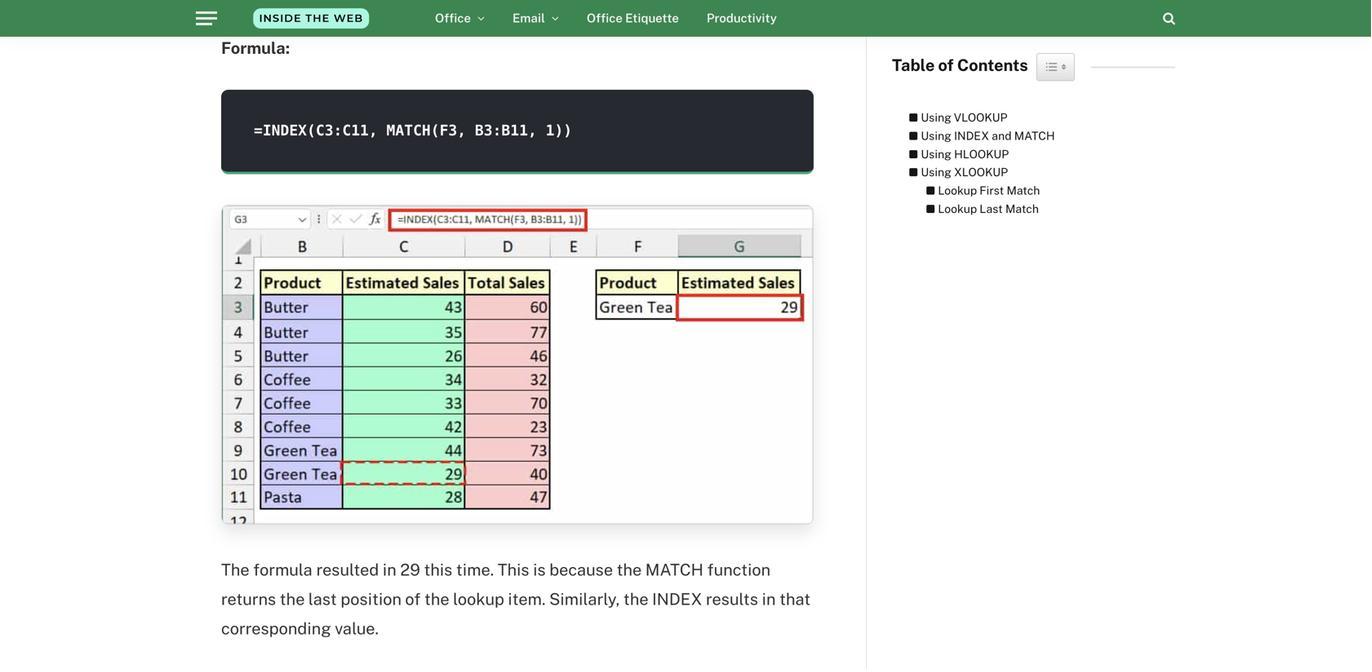 Task type: describe. For each thing, give the bounding box(es) containing it.
0 horizontal spatial in
[[383, 560, 397, 580]]

=index(c3:c11, match(f3, b3:b11, 1))
[[254, 122, 573, 139]]

b3:b11,
[[475, 122, 537, 139]]

match(f3,
[[387, 122, 466, 139]]

=index(c3:c11,
[[254, 122, 378, 139]]

item.
[[508, 590, 546, 609]]

productivity
[[707, 11, 777, 25]]

this
[[498, 560, 530, 580]]

results
[[706, 590, 759, 609]]

1 vertical spatial match
[[1006, 202, 1039, 216]]

similarly,
[[549, 590, 620, 609]]

first
[[980, 184, 1005, 197]]

this
[[424, 560, 453, 580]]

position
[[341, 590, 402, 609]]

29
[[400, 560, 420, 580]]

2 lookup from the top
[[938, 202, 977, 216]]

table of contents
[[892, 55, 1029, 75]]

formula:
[[221, 38, 290, 58]]

is
[[533, 560, 546, 580]]

lookup
[[453, 590, 504, 609]]

time.
[[456, 560, 494, 580]]

index inside the formula resulted in 29 this time. this is because the match function returns the last position of the lookup item. similarly, the index results in that corresponding value.
[[652, 590, 703, 609]]

formula
[[253, 560, 313, 580]]

returns
[[221, 590, 276, 609]]

corresponding
[[221, 619, 331, 638]]

table
[[892, 55, 935, 75]]

the left 'last'
[[280, 590, 305, 609]]

search image
[[1164, 12, 1176, 25]]

the down this
[[424, 590, 450, 609]]

1 using from the top
[[921, 111, 952, 124]]

office for office etiquette
[[587, 11, 623, 25]]

1 lookup from the top
[[938, 184, 977, 197]]

etiquette
[[626, 11, 679, 25]]

of inside the formula resulted in 29 this time. this is because the match function returns the last position of the lookup item. similarly, the index results in that corresponding value.
[[405, 590, 421, 609]]

xlookup
[[955, 165, 1008, 179]]

office for office
[[435, 11, 471, 25]]

lookup last match link
[[918, 200, 1039, 218]]

value.
[[335, 619, 379, 638]]



Task type: vqa. For each thing, say whether or not it's contained in the screenshot.
1))
yes



Task type: locate. For each thing, give the bounding box(es) containing it.
resulted
[[316, 560, 379, 580]]

lookup first match link
[[918, 182, 1041, 200]]

match
[[1007, 184, 1041, 197], [1006, 202, 1039, 216]]

office etiquette link
[[573, 0, 693, 37]]

match inside the formula resulted in 29 this time. this is because the match function returns the last position of the lookup item. similarly, the index results in that corresponding value.
[[646, 560, 704, 580]]

1 office from the left
[[435, 11, 471, 25]]

function
[[708, 560, 771, 580]]

the right "because"
[[617, 560, 642, 580]]

0 horizontal spatial office
[[435, 11, 471, 25]]

match right first
[[1007, 184, 1041, 197]]

index left "results"
[[652, 590, 703, 609]]

0 vertical spatial lookup
[[938, 184, 977, 197]]

1 horizontal spatial office
[[587, 11, 623, 25]]

in
[[383, 560, 397, 580], [762, 590, 776, 609]]

lookup down using xlookup link
[[938, 184, 977, 197]]

using vlookup link
[[901, 109, 1011, 127]]

index
[[955, 129, 990, 142], [652, 590, 703, 609]]

1 horizontal spatial of
[[939, 55, 954, 75]]

office
[[435, 11, 471, 25], [587, 11, 623, 25]]

match right last
[[1006, 202, 1039, 216]]

using up using xlookup link
[[921, 147, 952, 161]]

1 horizontal spatial index
[[955, 129, 990, 142]]

index down vlookup
[[955, 129, 990, 142]]

match right and
[[1015, 129, 1055, 142]]

vlookup
[[954, 111, 1008, 124]]

1 vertical spatial match
[[646, 560, 704, 580]]

using down the using hlookup link
[[921, 165, 952, 179]]

in left that
[[762, 590, 776, 609]]

4 using from the top
[[921, 165, 952, 179]]

office inside the office link
[[435, 11, 471, 25]]

email
[[513, 11, 545, 25]]

0 vertical spatial match
[[1015, 129, 1055, 142]]

match left function
[[646, 560, 704, 580]]

1 vertical spatial lookup
[[938, 202, 977, 216]]

using up the using hlookup link
[[921, 111, 952, 124]]

productivity link
[[693, 0, 791, 37]]

the
[[617, 560, 642, 580], [280, 590, 305, 609], [424, 590, 450, 609], [624, 590, 649, 609]]

of right table
[[939, 55, 954, 75]]

using down using vlookup link
[[921, 129, 952, 142]]

2 office from the left
[[587, 11, 623, 25]]

that
[[780, 590, 811, 609]]

using xlookup link
[[901, 163, 1008, 182]]

0 vertical spatial in
[[383, 560, 397, 580]]

of
[[939, 55, 954, 75], [405, 590, 421, 609]]

office etiquette
[[587, 11, 679, 25]]

office link
[[421, 0, 499, 37]]

hlookup
[[955, 147, 1009, 161]]

because
[[550, 560, 613, 580]]

using hlookup link
[[901, 145, 1009, 163]]

0 horizontal spatial index
[[652, 590, 703, 609]]

email link
[[499, 0, 573, 37]]

1 vertical spatial index
[[652, 590, 703, 609]]

1 horizontal spatial match
[[1015, 129, 1055, 142]]

1 vertical spatial of
[[405, 590, 421, 609]]

of down 29
[[405, 590, 421, 609]]

the right similarly, at the left bottom
[[624, 590, 649, 609]]

inside the web image
[[229, 0, 393, 37]]

match
[[1015, 129, 1055, 142], [646, 560, 704, 580]]

match inside using vlookup using index and match using hlookup using xlookup lookup first match lookup last match
[[1015, 129, 1055, 142]]

1 horizontal spatial in
[[762, 590, 776, 609]]

0 vertical spatial match
[[1007, 184, 1041, 197]]

1))
[[546, 122, 573, 139]]

index inside using vlookup using index and match using hlookup using xlookup lookup first match lookup last match
[[955, 129, 990, 142]]

the
[[221, 560, 249, 580]]

using index and match link
[[901, 127, 1055, 145]]

the formula resulted in 29 this time. this is because the match function returns the last position of the lookup item. similarly, the index results in that corresponding value.
[[221, 560, 811, 638]]

contents
[[958, 55, 1029, 75]]

last
[[980, 202, 1003, 216]]

office inside office etiquette link
[[587, 11, 623, 25]]

1 vertical spatial in
[[762, 590, 776, 609]]

office left email
[[435, 11, 471, 25]]

office left etiquette
[[587, 11, 623, 25]]

and
[[992, 129, 1012, 142]]

in left 29
[[383, 560, 397, 580]]

last
[[309, 590, 337, 609]]

lookup down lookup first match link
[[938, 202, 977, 216]]

0 horizontal spatial of
[[405, 590, 421, 609]]

2 using from the top
[[921, 129, 952, 142]]

using vlookup using index and match using hlookup using xlookup lookup first match lookup last match
[[921, 111, 1055, 216]]

using
[[921, 111, 952, 124], [921, 129, 952, 142], [921, 147, 952, 161], [921, 165, 952, 179]]

0 vertical spatial of
[[939, 55, 954, 75]]

3 using from the top
[[921, 147, 952, 161]]

0 horizontal spatial match
[[646, 560, 704, 580]]

lookup
[[938, 184, 977, 197], [938, 202, 977, 216]]

0 vertical spatial index
[[955, 129, 990, 142]]



